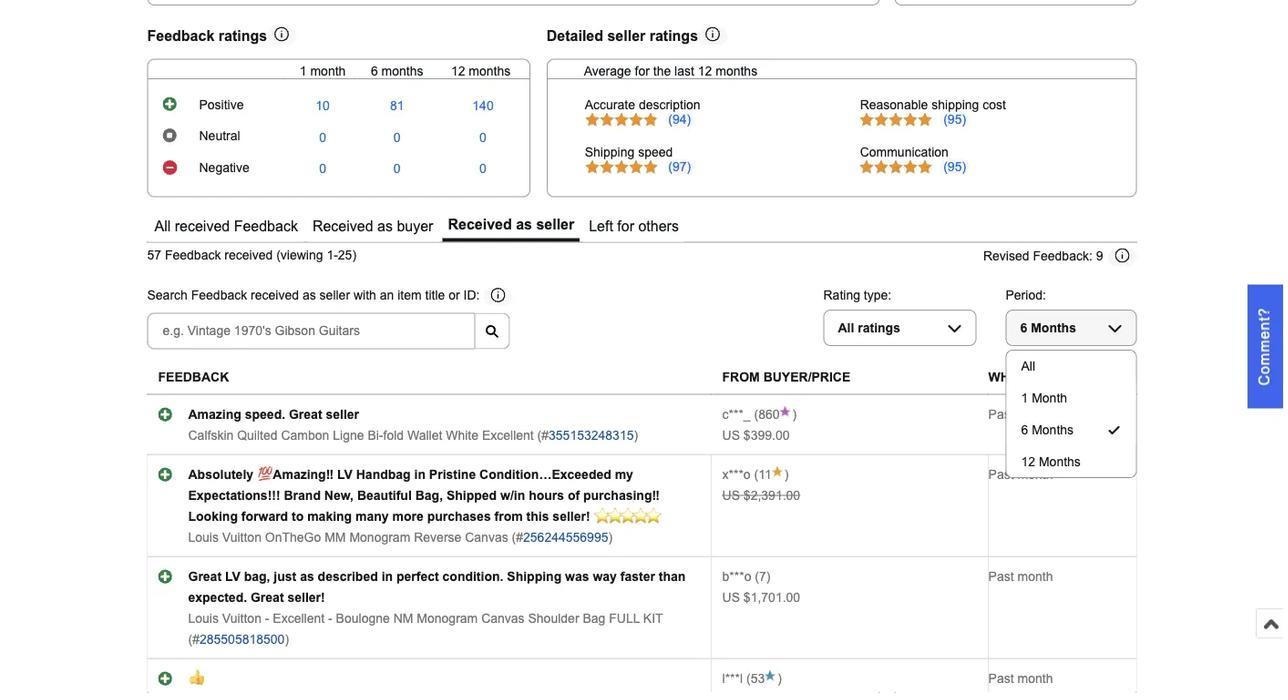 Task type: describe. For each thing, give the bounding box(es) containing it.
negative
[[199, 161, 250, 175]]

average for the last 12 months
[[584, 64, 758, 78]]

buyer/price
[[764, 371, 851, 385]]

amazing speed.  great seller calfskin quilted cambon ligne bi-fold wallet white excellent (# 355153248315 )
[[188, 408, 638, 443]]

cambon
[[281, 429, 330, 443]]

speed
[[638, 145, 673, 159]]

256244556995
[[523, 531, 609, 545]]

as left left
[[516, 216, 533, 233]]

feedback inside all received feedback button
[[234, 218, 298, 235]]

from
[[723, 371, 760, 385]]

12 for 1 month
[[1022, 455, 1036, 469]]

past month element for us $399.00
[[989, 408, 1054, 422]]

all ratings
[[839, 321, 901, 335]]

or
[[449, 289, 460, 303]]

months inside popup button
[[1032, 321, 1077, 335]]

absolutely 💯 amazing‼️ 
lv handbag in pristine condition…exceeded my expectations!!! 
brand new, beautiful bag, shipped w/in hours of purchasing‼️
looking forward to making many more purchases from this seller! 
⭐️⭐️⭐️⭐️⭐️ element
[[188, 468, 660, 524]]

pristine
[[429, 468, 476, 482]]

4 past from the top
[[989, 672, 1015, 686]]

nm
[[394, 612, 414, 626]]

monogram inside louis vuitton - excellent - boulogne nm monogram canvas shoulder bag full kit (#
[[417, 612, 478, 626]]

) inside b***o ( 7 ) us $1,701.00
[[767, 570, 771, 584]]

beautiful
[[357, 489, 412, 503]]

( for 860
[[755, 408, 759, 422]]

(95) for communication
[[944, 160, 967, 174]]

seller left with
[[320, 289, 350, 303]]

95 ratings received on communication. click to check average rating. element
[[944, 160, 967, 174]]

seller! inside great lv bag, just as described in perfect condition. shipping was way faster than expected. great seller!
[[288, 591, 325, 605]]

0 vertical spatial shipping
[[585, 145, 635, 159]]

in inside absolutely 💯 amazing‼️  lv handbag in pristine condition…exceeded my expectations!!!  brand new, beautiful bag, shipped w/in hours of purchasing‼️ looking forward to making many more purchases from this seller!  ⭐️⭐️⭐️⭐️⭐️ louis vuitton onthego mm monogram reverse canvas (# 256244556995 )
[[414, 468, 426, 482]]

month for absolutely 💯 amazing‼️  lv handbag in pristine condition…exceeded my expectations!!!  brand new, beautiful bag, shipped w/in hours of purchasing‼️ looking forward to making many more purchases from this seller!  ⭐️⭐️⭐️⭐️⭐️
[[1018, 468, 1054, 482]]

handbag
[[356, 468, 411, 482]]

mm
[[325, 531, 346, 545]]

2 - from the left
[[328, 612, 333, 626]]

25)
[[338, 249, 357, 263]]

month for amazing speed.  great seller
[[1018, 408, 1054, 422]]

detailed seller ratings
[[547, 27, 699, 44]]

👍
[[188, 672, 201, 686]]

9
[[1097, 249, 1104, 264]]

shipped
[[447, 489, 497, 503]]

x***o
[[723, 468, 751, 482]]

140
[[473, 99, 494, 113]]

(94)
[[669, 113, 691, 127]]

shipping speed
[[585, 145, 673, 159]]

) right 860 on the right bottom of the page
[[793, 408, 797, 422]]

81 button
[[390, 99, 404, 114]]

of
[[568, 489, 580, 503]]

feedback left by buyer. element for us $399.00
[[723, 408, 751, 422]]

355153248315 link
[[549, 429, 634, 443]]

shipping
[[932, 98, 980, 112]]

great lv bag, just as described in perfect condition. shipping was way faster than expected. great seller! element
[[188, 570, 686, 605]]

expectations!!!
[[188, 489, 281, 503]]

95 ratings received on reasonable shipping cost. click to check average rating. element
[[944, 113, 967, 127]]

hours
[[529, 489, 564, 503]]

all for all ratings
[[839, 321, 855, 335]]

(95) for reasonable shipping cost
[[944, 113, 967, 127]]

feedback up "positive"
[[147, 27, 215, 44]]

10 button
[[316, 99, 330, 114]]

all received feedback button
[[149, 212, 304, 242]]

monogram inside absolutely 💯 amazing‼️  lv handbag in pristine condition…exceeded my expectations!!!  brand new, beautiful bag, shipped w/in hours of purchasing‼️ looking forward to making many more purchases from this seller!  ⭐️⭐️⭐️⭐️⭐️ louis vuitton onthego mm monogram reverse canvas (# 256244556995 )
[[350, 531, 411, 545]]

calfskin
[[188, 429, 234, 443]]

6 inside popup button
[[1021, 321, 1028, 335]]

0 horizontal spatial great
[[188, 570, 222, 584]]

received for received as buyer
[[313, 218, 374, 235]]

53
[[751, 672, 765, 686]]

all ratings button
[[824, 310, 977, 347]]

search
[[147, 289, 188, 303]]

feedback
[[158, 371, 229, 385]]

revised feedback: 9
[[984, 249, 1104, 264]]

seller inside button
[[537, 216, 575, 233]]

month
[[1032, 391, 1068, 406]]

last
[[675, 64, 695, 78]]

4 past month element from the top
[[989, 672, 1054, 686]]

neutral
[[199, 129, 240, 143]]

57
[[147, 249, 161, 263]]

(# for full
[[188, 633, 200, 647]]

than
[[659, 570, 686, 584]]

as inside great lv bag, just as described in perfect condition. shipping was way faster than expected. great seller!
[[300, 570, 314, 584]]

excellent inside louis vuitton - excellent - boulogne nm monogram canvas shoulder bag full kit (#
[[273, 612, 325, 626]]

this
[[527, 510, 549, 524]]

full
[[609, 612, 640, 626]]

us inside b***o ( 7 ) us $1,701.00
[[723, 591, 740, 605]]

( 860
[[751, 408, 780, 422]]

purchases
[[427, 510, 491, 524]]

average
[[584, 64, 632, 78]]

from buyer/price element
[[723, 371, 851, 385]]

described
[[318, 570, 378, 584]]

lv inside absolutely 💯 amazing‼️  lv handbag in pristine condition…exceeded my expectations!!!  brand new, beautiful bag, shipped w/in hours of purchasing‼️ looking forward to making many more purchases from this seller!  ⭐️⭐️⭐️⭐️⭐️ louis vuitton onthego mm monogram reverse canvas (# 256244556995 )
[[337, 468, 353, 482]]

) right 11
[[785, 468, 789, 482]]

(95) button for communication
[[941, 160, 970, 174]]

feedback left by buyer. element for us $1,701.00
[[723, 570, 752, 584]]

absolutely
[[188, 468, 254, 482]]

was
[[565, 570, 590, 584]]

fold
[[383, 429, 404, 443]]

faster
[[621, 570, 656, 584]]

( for 53
[[747, 672, 751, 686]]

(# inside absolutely 💯 amazing‼️  lv handbag in pristine condition…exceeded my expectations!!!  brand new, beautiful bag, shipped w/in hours of purchasing‼️ looking forward to making many more purchases from this seller!  ⭐️⭐️⭐️⭐️⭐️ louis vuitton onthego mm monogram reverse canvas (# 256244556995 )
[[512, 531, 523, 545]]

select the feedback time period you want to see element
[[1006, 288, 1047, 302]]

forward
[[241, 510, 288, 524]]

seller up average
[[608, 27, 646, 44]]

louis vuitton - excellent - boulogne nm monogram canvas shoulder bag full kit (#
[[188, 612, 663, 647]]

seller inside amazing speed.  great seller calfskin quilted cambon ligne bi-fold wallet white excellent (# 355153248315 )
[[326, 408, 359, 422]]

past month for us $2,391.00
[[989, 468, 1054, 482]]

feedback right search
[[191, 289, 247, 303]]

to
[[292, 510, 304, 524]]

received inside button
[[175, 218, 230, 235]]

past month element for us $2,391.00
[[989, 468, 1054, 482]]

reasonable
[[861, 98, 929, 112]]

description
[[639, 98, 701, 112]]

(95) button for reasonable shipping cost
[[941, 113, 970, 127]]

reverse
[[414, 531, 462, 545]]

received for search
[[251, 289, 299, 303]]

making
[[307, 510, 352, 524]]

when
[[989, 371, 1028, 385]]

in inside great lv bag, just as described in perfect condition. shipping was way faster than expected. great seller!
[[382, 570, 393, 584]]

past month for us $1,701.00
[[989, 570, 1054, 584]]

from
[[495, 510, 523, 524]]

shipping inside great lv bag, just as described in perfect condition. shipping was way faster than expected. great seller!
[[507, 570, 562, 584]]

bag,
[[416, 489, 443, 503]]

( 11
[[751, 468, 772, 482]]

1 horizontal spatial ratings
[[650, 27, 699, 44]]

past for us $2,391.00
[[989, 468, 1015, 482]]

1 - from the left
[[265, 612, 269, 626]]

brand
[[284, 489, 321, 503]]

left
[[589, 218, 614, 235]]

vuitton inside louis vuitton - excellent - boulogne nm monogram canvas shoulder bag full kit (#
[[222, 612, 262, 626]]

the
[[654, 64, 671, 78]]

select the type of feedback rating you want to see element
[[824, 288, 892, 302]]

onthego
[[265, 531, 321, 545]]

6 months inside popup button
[[1021, 321, 1077, 335]]

(# for white
[[538, 429, 549, 443]]

7
[[760, 570, 767, 584]]

feedback:
[[1034, 249, 1093, 264]]

6 months button
[[1006, 310, 1138, 347]]

positive
[[199, 98, 244, 112]]

accurate
[[585, 98, 636, 112]]

quilted
[[237, 429, 278, 443]]



Task type: vqa. For each thing, say whether or not it's contained in the screenshot.


Task type: locate. For each thing, give the bounding box(es) containing it.
months up 81
[[382, 64, 424, 78]]

canvas
[[465, 531, 509, 545], [482, 612, 525, 626]]

ratings for all ratings
[[858, 321, 901, 335]]

1 (95) button from the top
[[941, 113, 970, 127]]

10
[[316, 99, 330, 113]]

canvas inside absolutely 💯 amazing‼️  lv handbag in pristine condition…exceeded my expectations!!!  brand new, beautiful bag, shipped w/in hours of purchasing‼️ looking forward to making many more purchases from this seller!  ⭐️⭐️⭐️⭐️⭐️ louis vuitton onthego mm monogram reverse canvas (# 256244556995 )
[[465, 531, 509, 545]]

0 horizontal spatial received
[[313, 218, 374, 235]]

0 vertical spatial all
[[155, 218, 171, 235]]

3 feedback left by buyer. element from the top
[[723, 570, 752, 584]]

1 vertical spatial 6
[[1021, 321, 1028, 335]]

received inside received as seller button
[[448, 216, 512, 233]]

past for us $1,701.00
[[989, 570, 1015, 584]]

ratings down type:
[[858, 321, 901, 335]]

(97) button
[[665, 160, 695, 174]]

my
[[615, 468, 634, 482]]

shoulder
[[528, 612, 580, 626]]

0 horizontal spatial monogram
[[350, 531, 411, 545]]

c***_
[[723, 408, 751, 422]]

(95) down shipping
[[944, 113, 967, 127]]

boulogne
[[336, 612, 390, 626]]

12 months
[[1022, 455, 1081, 469]]

6 for 1 month
[[371, 64, 378, 78]]

0 horizontal spatial 12
[[451, 64, 466, 78]]

received down all received feedback button
[[225, 249, 273, 263]]

2 past from the top
[[989, 468, 1015, 482]]

in left perfect
[[382, 570, 393, 584]]

1 vertical spatial shipping
[[507, 570, 562, 584]]

more
[[393, 510, 424, 524]]

us for us $399.00
[[723, 429, 740, 443]]

1 vertical spatial received
[[225, 249, 273, 263]]

with
[[354, 289, 376, 303]]

12 inside list box
[[1022, 455, 1036, 469]]

received up 25)
[[313, 218, 374, 235]]

amazing
[[188, 408, 242, 422]]

(# up 👍 in the bottom left of the page
[[188, 633, 200, 647]]

all inside dropdown button
[[839, 321, 855, 335]]

3 months from the left
[[716, 64, 758, 78]]

0 vertical spatial for
[[635, 64, 650, 78]]

0 vertical spatial months
[[1032, 321, 1077, 335]]

title
[[425, 289, 445, 303]]

0 horizontal spatial (#
[[188, 633, 200, 647]]

1 vertical spatial us
[[723, 489, 740, 503]]

bag
[[583, 612, 606, 626]]

many
[[356, 510, 389, 524]]

type:
[[864, 288, 892, 302]]

condition…exceeded
[[480, 468, 612, 482]]

(# inside amazing speed.  great seller calfskin quilted cambon ligne bi-fold wallet white excellent (# 355153248315 )
[[538, 429, 549, 443]]

feedback ratings
[[147, 27, 267, 44]]

months
[[1032, 321, 1077, 335], [1032, 423, 1074, 437], [1040, 455, 1081, 469]]

wallet
[[408, 429, 443, 443]]

1 horizontal spatial months
[[469, 64, 511, 78]]

1 vertical spatial 6 months
[[1022, 423, 1074, 437]]

1 vertical spatial monogram
[[417, 612, 478, 626]]

1 past month from the top
[[989, 408, 1054, 422]]

(
[[755, 408, 759, 422], [755, 468, 759, 482], [755, 570, 760, 584], [747, 672, 751, 686]]

0 vertical spatial lv
[[337, 468, 353, 482]]

6 months
[[371, 64, 424, 78]]

0 vertical spatial louis
[[188, 531, 219, 545]]

1 inside list box
[[1022, 391, 1029, 406]]

all inside button
[[155, 218, 171, 235]]

canvas down from
[[465, 531, 509, 545]]

860
[[759, 408, 780, 422]]

1 vuitton from the top
[[222, 531, 262, 545]]

great up cambon
[[289, 408, 322, 422]]

$2,391.00
[[744, 489, 801, 503]]

0 vertical spatial (95) button
[[941, 113, 970, 127]]

perfect
[[397, 570, 439, 584]]

received inside received as buyer button
[[313, 218, 374, 235]]

94 ratings received on accurate description. click to check average rating. element
[[669, 113, 691, 127]]

feedback left by buyer. element for us $2,391.00
[[723, 468, 751, 482]]

months down month
[[1040, 455, 1081, 469]]

1 vertical spatial in
[[382, 570, 393, 584]]

1 vertical spatial vuitton
[[222, 612, 262, 626]]

past for us $399.00
[[989, 408, 1015, 422]]

1 vertical spatial for
[[618, 218, 635, 235]]

excellent right white
[[482, 429, 534, 443]]

0 horizontal spatial 1
[[300, 64, 307, 78]]

ratings inside dropdown button
[[858, 321, 901, 335]]

(95) button down 95 ratings received on reasonable shipping cost. click to check average rating. element
[[941, 160, 970, 174]]

item
[[398, 289, 422, 303]]

2 vertical spatial (#
[[188, 633, 200, 647]]

received
[[448, 216, 512, 233], [313, 218, 374, 235]]

1 horizontal spatial shipping
[[585, 145, 635, 159]]

months up 12 months
[[1032, 423, 1074, 437]]

lv up new, on the bottom of the page
[[337, 468, 353, 482]]

( right x***o
[[755, 468, 759, 482]]

) down ⭐️⭐️⭐️⭐️⭐️
[[609, 531, 613, 545]]

1 horizontal spatial great
[[251, 591, 284, 605]]

as right just
[[300, 570, 314, 584]]

as left buyer
[[378, 218, 393, 235]]

1 month
[[300, 64, 346, 78]]

lv left the bag,
[[225, 570, 241, 584]]

6 for 1 month
[[1022, 423, 1029, 437]]

2 horizontal spatial great
[[289, 408, 322, 422]]

(95) button down shipping
[[941, 113, 970, 127]]

1 horizontal spatial seller!
[[553, 510, 591, 524]]

received as seller
[[448, 216, 575, 233]]

expected.
[[188, 591, 247, 605]]

great inside amazing speed.  great seller calfskin quilted cambon ligne bi-fold wallet white excellent (# 355153248315 )
[[289, 408, 322, 422]]

(# up condition…exceeded
[[538, 429, 549, 443]]

3 us from the top
[[723, 591, 740, 605]]

2 vertical spatial 6
[[1022, 423, 1029, 437]]

for for left
[[618, 218, 635, 235]]

monogram down many
[[350, 531, 411, 545]]

2 vertical spatial months
[[1040, 455, 1081, 469]]

3 past month element from the top
[[989, 570, 1054, 584]]

vuitton up 285505818500
[[222, 612, 262, 626]]

received as buyer
[[313, 218, 434, 235]]

2 horizontal spatial all
[[1022, 359, 1036, 374]]

0 vertical spatial (#
[[538, 429, 549, 443]]

0 horizontal spatial excellent
[[273, 612, 325, 626]]

2 vertical spatial received
[[251, 289, 299, 303]]

1 vertical spatial months
[[1032, 423, 1074, 437]]

2 (95) from the top
[[944, 160, 967, 174]]

accurate description
[[585, 98, 701, 112]]

97 ratings received on shipping speed. click to check average rating. element
[[669, 160, 691, 174]]

ratings for feedback ratings
[[219, 27, 267, 44]]

0 horizontal spatial shipping
[[507, 570, 562, 584]]

past month for us $399.00
[[989, 408, 1054, 422]]

6 months inside list box
[[1022, 423, 1074, 437]]

all up 1 month
[[1022, 359, 1036, 374]]

0 vertical spatial 6
[[371, 64, 378, 78]]

list box containing all
[[1006, 350, 1138, 479]]

just
[[274, 570, 297, 584]]

excellent
[[482, 429, 534, 443], [273, 612, 325, 626]]

great up the expected.
[[188, 570, 222, 584]]

left for others button
[[584, 212, 685, 242]]

feedback left by buyer. element
[[723, 408, 751, 422], [723, 468, 751, 482], [723, 570, 752, 584], [723, 672, 743, 686]]

12
[[451, 64, 466, 78], [698, 64, 713, 78], [1022, 455, 1036, 469]]

amazing‼️
[[273, 468, 334, 482]]

received right buyer
[[448, 216, 512, 233]]

looking
[[188, 510, 238, 524]]

)
[[793, 408, 797, 422], [634, 429, 638, 443], [785, 468, 789, 482], [609, 531, 613, 545], [767, 570, 771, 584], [285, 633, 289, 647], [778, 672, 782, 686]]

an
[[380, 289, 394, 303]]

( right the c***_
[[755, 408, 759, 422]]

great down the bag,
[[251, 591, 284, 605]]

1 louis from the top
[[188, 531, 219, 545]]

us down the c***_
[[723, 429, 740, 443]]

( inside b***o ( 7 ) us $1,701.00
[[755, 570, 760, 584]]

vuitton down forward
[[222, 531, 262, 545]]

excellent inside amazing speed.  great seller calfskin quilted cambon ligne bi-fold wallet white excellent (# 355153248315 )
[[482, 429, 534, 443]]

⭐️⭐️⭐️⭐️⭐️
[[594, 510, 658, 524]]

( right l***l at bottom right
[[747, 672, 751, 686]]

2 horizontal spatial ratings
[[858, 321, 901, 335]]

shipping left 'speed'
[[585, 145, 635, 159]]

1 past month element from the top
[[989, 408, 1054, 422]]

feedback left by buyer. element left 53
[[723, 672, 743, 686]]

2 vertical spatial all
[[1022, 359, 1036, 374]]

seller! down just
[[288, 591, 325, 605]]

us down x***o
[[723, 489, 740, 503]]

1 vertical spatial (95)
[[944, 160, 967, 174]]

12 down 1 month
[[1022, 455, 1036, 469]]

1 horizontal spatial excellent
[[482, 429, 534, 443]]

(95) down 95 ratings received on reasonable shipping cost. click to check average rating. element
[[944, 160, 967, 174]]

seller! down of
[[553, 510, 591, 524]]

2 vertical spatial great
[[251, 591, 284, 605]]

feedback up 57 feedback received (viewing 1-25)
[[234, 218, 298, 235]]

2 horizontal spatial 12
[[1022, 455, 1036, 469]]

months down period:
[[1032, 321, 1077, 335]]

0 vertical spatial vuitton
[[222, 531, 262, 545]]

( right b***o
[[755, 570, 760, 584]]

louis
[[188, 531, 219, 545], [188, 612, 219, 626]]

1 vertical spatial great
[[188, 570, 222, 584]]

absolutely 💯 amazing‼️  lv handbag in pristine condition…exceeded my expectations!!!  brand new, beautiful bag, shipped w/in hours of purchasing‼️ looking forward to making many more purchases from this seller!  ⭐️⭐️⭐️⭐️⭐️ louis vuitton onthego mm monogram reverse canvas (# 256244556995 )
[[188, 468, 660, 545]]

6 months down period:
[[1021, 321, 1077, 335]]

12 months
[[451, 64, 511, 78]]

1 vertical spatial all
[[839, 321, 855, 335]]

received up 57 feedback received (viewing 1-25)
[[175, 218, 230, 235]]

all down rating
[[839, 321, 855, 335]]

0 vertical spatial excellent
[[482, 429, 534, 443]]

ligne
[[333, 429, 364, 443]]

as up e.g. vintage 1970's gibson guitars text box
[[303, 289, 316, 303]]

rating
[[824, 288, 861, 302]]

1 horizontal spatial all
[[839, 321, 855, 335]]

ratings up "positive"
[[219, 27, 267, 44]]

canvas inside louis vuitton - excellent - boulogne nm monogram canvas shoulder bag full kit (#
[[482, 612, 525, 626]]

condition.
[[443, 570, 504, 584]]

2 months from the left
[[469, 64, 511, 78]]

1-
[[327, 249, 338, 263]]

0 vertical spatial received
[[175, 218, 230, 235]]

( for 11
[[755, 468, 759, 482]]

us for us $2,391.00
[[723, 489, 740, 503]]

(# down from
[[512, 531, 523, 545]]

past month element
[[989, 408, 1054, 422], [989, 468, 1054, 482], [989, 570, 1054, 584], [989, 672, 1054, 686]]

louis down looking
[[188, 531, 219, 545]]

1 horizontal spatial 1
[[1022, 391, 1029, 406]]

all for all received feedback
[[155, 218, 171, 235]]

2 feedback left by buyer. element from the top
[[723, 468, 751, 482]]

when element
[[989, 371, 1028, 385]]

0 vertical spatial seller!
[[553, 510, 591, 524]]

1 horizontal spatial monogram
[[417, 612, 478, 626]]

canvas left shoulder
[[482, 612, 525, 626]]

received for 57
[[225, 249, 273, 263]]

1 vertical spatial lv
[[225, 570, 241, 584]]

2 vertical spatial us
[[723, 591, 740, 605]]

1 vertical spatial (#
[[512, 531, 523, 545]]

(viewing
[[276, 249, 323, 263]]

- up 285505818500 )
[[265, 612, 269, 626]]

$399.00
[[744, 429, 790, 443]]

1 feedback left by buyer. element from the top
[[723, 408, 751, 422]]

feedback element
[[158, 371, 229, 385]]

1 vertical spatial 1
[[1022, 391, 1029, 406]]

6 down select the feedback time period you want to see element at the right top of the page
[[1021, 321, 1028, 335]]

4 past month from the top
[[989, 672, 1054, 686]]

0 horizontal spatial ratings
[[219, 27, 267, 44]]

lv inside great lv bag, just as described in perfect condition. shipping was way faster than expected. great seller!
[[225, 570, 241, 584]]

0 vertical spatial 1
[[300, 64, 307, 78]]

for inside "button"
[[618, 218, 635, 235]]

2 past month from the top
[[989, 468, 1054, 482]]

received for received as seller
[[448, 216, 512, 233]]

) down just
[[285, 633, 289, 647]]

for for average
[[635, 64, 650, 78]]

1 vertical spatial seller!
[[288, 591, 325, 605]]

1 vertical spatial (95) button
[[941, 160, 970, 174]]

0 horizontal spatial in
[[382, 570, 393, 584]]

0 vertical spatial us
[[723, 429, 740, 443]]

vuitton inside absolutely 💯 amazing‼️  lv handbag in pristine condition…exceeded my expectations!!!  brand new, beautiful bag, shipped w/in hours of purchasing‼️ looking forward to making many more purchases from this seller!  ⭐️⭐️⭐️⭐️⭐️ louis vuitton onthego mm monogram reverse canvas (# 256244556995 )
[[222, 531, 262, 545]]

amazing speed.  great seller element
[[188, 408, 359, 422]]

excellent down just
[[273, 612, 325, 626]]

- left boulogne
[[328, 612, 333, 626]]

months for 6 months
[[382, 64, 424, 78]]

285505818500
[[200, 633, 285, 647]]

) up $1,701.00
[[767, 570, 771, 584]]

0 vertical spatial great
[[289, 408, 322, 422]]

us down b***o
[[723, 591, 740, 605]]

2 vuitton from the top
[[222, 612, 262, 626]]

feedback left by buyer. element containing b***o
[[723, 570, 752, 584]]

seller up ligne
[[326, 408, 359, 422]]

months for 12 months
[[469, 64, 511, 78]]

us $2,391.00
[[723, 489, 801, 503]]

0 horizontal spatial all
[[155, 218, 171, 235]]

0 horizontal spatial months
[[382, 64, 424, 78]]

feedback right '57'
[[165, 249, 221, 263]]

month
[[310, 64, 346, 78], [1018, 408, 1054, 422], [1018, 468, 1054, 482], [1018, 570, 1054, 584], [1018, 672, 1054, 686]]

month for great lv bag, just as described in perfect condition. shipping was way faster than expected. great seller!
[[1018, 570, 1054, 584]]

6 months down month
[[1022, 423, 1074, 437]]

in
[[414, 468, 426, 482], [382, 570, 393, 584]]

2 (95) button from the top
[[941, 160, 970, 174]]

1 vertical spatial louis
[[188, 612, 219, 626]]

6 right the "1 month" on the top left
[[371, 64, 378, 78]]

0 vertical spatial (95)
[[944, 113, 967, 127]]

1 horizontal spatial in
[[414, 468, 426, 482]]

81
[[390, 99, 404, 113]]

months right last
[[716, 64, 758, 78]]

2 past month element from the top
[[989, 468, 1054, 482]]

285505818500 )
[[200, 633, 289, 647]]

all up '57'
[[155, 218, 171, 235]]

1 for 1 month
[[300, 64, 307, 78]]

louis inside louis vuitton - excellent - boulogne nm monogram canvas shoulder bag full kit (#
[[188, 612, 219, 626]]

2 horizontal spatial (#
[[538, 429, 549, 443]]

2 louis from the top
[[188, 612, 219, 626]]

2 horizontal spatial months
[[716, 64, 758, 78]]

louis down the expected.
[[188, 612, 219, 626]]

140 button
[[473, 99, 494, 114]]

months up 140
[[469, 64, 511, 78]]

12 right 6 months
[[451, 64, 466, 78]]

seller! inside absolutely 💯 amazing‼️  lv handbag in pristine condition…exceeded my expectations!!!  brand new, beautiful bag, shipped w/in hours of purchasing‼️ looking forward to making many more purchases from this seller!  ⭐️⭐️⭐️⭐️⭐️ louis vuitton onthego mm monogram reverse canvas (# 256244556995 )
[[553, 510, 591, 524]]

1 horizontal spatial 12
[[698, 64, 713, 78]]

3 past from the top
[[989, 570, 1015, 584]]

1 (95) from the top
[[944, 113, 967, 127]]

1 for 1 month
[[1022, 391, 1029, 406]]

1 us from the top
[[723, 429, 740, 443]]

0 horizontal spatial seller!
[[288, 591, 325, 605]]

) up 'purchasing‼️'
[[634, 429, 638, 443]]

e.g. Vintage 1970's Gibson Guitars text field
[[147, 313, 476, 350]]

feedback left by buyer. element containing c***_
[[723, 408, 751, 422]]

) inside amazing speed.  great seller calfskin quilted cambon ligne bi-fold wallet white excellent (# 355153248315 )
[[634, 429, 638, 443]]

1 horizontal spatial (#
[[512, 531, 523, 545]]

0 vertical spatial monogram
[[350, 531, 411, 545]]

12 for 1 month
[[451, 64, 466, 78]]

w/in
[[501, 489, 525, 503]]

as
[[516, 216, 533, 233], [378, 218, 393, 235], [303, 289, 316, 303], [300, 570, 314, 584]]

received down 57 feedback received (viewing 1-25)
[[251, 289, 299, 303]]

white
[[446, 429, 479, 443]]

1 horizontal spatial -
[[328, 612, 333, 626]]

1 months from the left
[[382, 64, 424, 78]]

0 horizontal spatial lv
[[225, 570, 241, 584]]

feedback left by buyer. element left 11
[[723, 468, 751, 482]]

seller left left
[[537, 216, 575, 233]]

in up bag,
[[414, 468, 426, 482]]

purchasing‼️
[[584, 489, 660, 503]]

cost
[[983, 98, 1007, 112]]

) inside absolutely 💯 amazing‼️  lv handbag in pristine condition…exceeded my expectations!!!  brand new, beautiful bag, shipped w/in hours of purchasing‼️ looking forward to making many more purchases from this seller!  ⭐️⭐️⭐️⭐️⭐️ louis vuitton onthego mm monogram reverse canvas (# 256244556995 )
[[609, 531, 613, 545]]

1 vertical spatial canvas
[[482, 612, 525, 626]]

0 horizontal spatial -
[[265, 612, 269, 626]]

4 feedback left by buyer. element from the top
[[723, 672, 743, 686]]

( 53
[[743, 672, 765, 686]]

feedback left by buyer. element containing l***l
[[723, 672, 743, 686]]

bi-
[[368, 429, 383, 443]]

for left the
[[635, 64, 650, 78]]

detailed
[[547, 27, 604, 44]]

feedback left by buyer. element containing x***o
[[723, 468, 751, 482]]

monogram down great lv bag, just as described in perfect condition. shipping was way faster than expected. great seller!
[[417, 612, 478, 626]]

ratings up the average for the last 12 months
[[650, 27, 699, 44]]

12 right last
[[698, 64, 713, 78]]

feedback left by buyer. element up us $399.00
[[723, 408, 751, 422]]

6 down 1 month
[[1022, 423, 1029, 437]]

1 horizontal spatial lv
[[337, 468, 353, 482]]

0 vertical spatial 6 months
[[1021, 321, 1077, 335]]

kit
[[644, 612, 663, 626]]

seller!
[[553, 510, 591, 524], [288, 591, 325, 605]]

for right left
[[618, 218, 635, 235]]

1 horizontal spatial received
[[448, 216, 512, 233]]

355153248315
[[549, 429, 634, 443]]

past month element for us $1,701.00
[[989, 570, 1054, 584]]

) right 53
[[778, 672, 782, 686]]

id:
[[464, 289, 480, 303]]

for
[[635, 64, 650, 78], [618, 218, 635, 235]]

list box
[[1006, 350, 1138, 479]]

feedback left by buyer. element left 7
[[723, 570, 752, 584]]

louis inside absolutely 💯 amazing‼️  lv handbag in pristine condition…exceeded my expectations!!!  brand new, beautiful bag, shipped w/in hours of purchasing‼️ looking forward to making many more purchases from this seller!  ⭐️⭐️⭐️⭐️⭐️ louis vuitton onthego mm monogram reverse canvas (# 256244556995 )
[[188, 531, 219, 545]]

shipping left was
[[507, 570, 562, 584]]

1 vertical spatial excellent
[[273, 612, 325, 626]]

2 us from the top
[[723, 489, 740, 503]]

(# inside louis vuitton - excellent - boulogne nm monogram canvas shoulder bag full kit (#
[[188, 633, 200, 647]]

0 vertical spatial canvas
[[465, 531, 509, 545]]

us $399.00
[[723, 429, 790, 443]]

3 past month from the top
[[989, 570, 1054, 584]]

0 vertical spatial in
[[414, 468, 426, 482]]

1 past from the top
[[989, 408, 1015, 422]]



